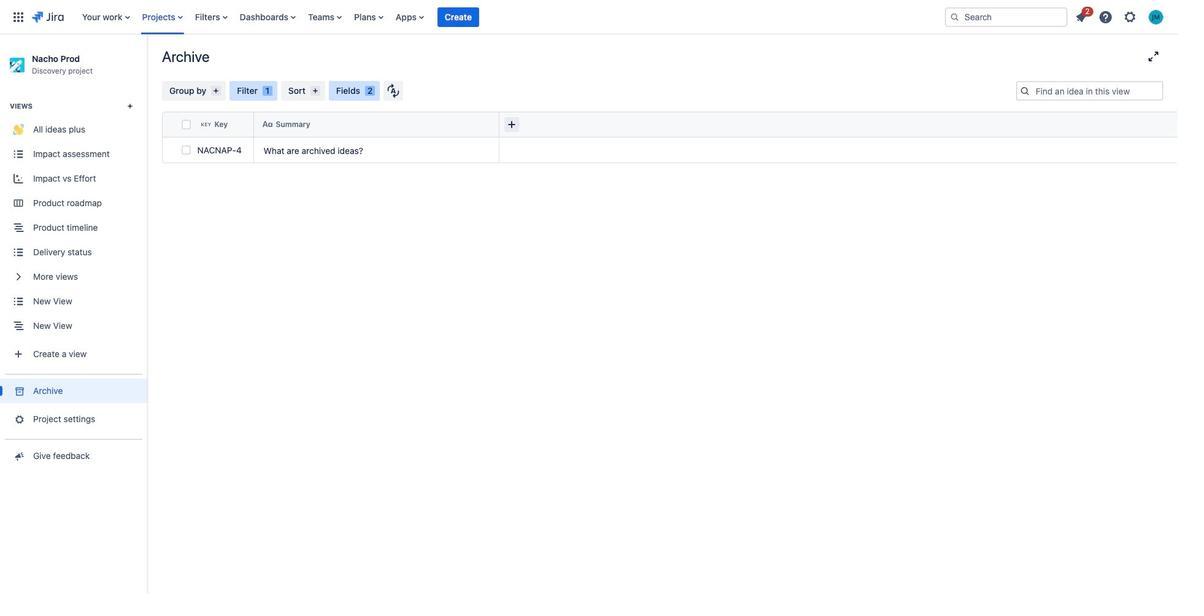 Task type: locate. For each thing, give the bounding box(es) containing it.
0 horizontal spatial list
[[76, 0, 936, 34]]

summary image
[[262, 119, 272, 129]]

list item
[[438, 0, 479, 34], [1071, 5, 1094, 27]]

None search field
[[945, 7, 1068, 27]]

cell
[[162, 112, 179, 138], [500, 112, 653, 138], [500, 138, 653, 163]]

:wave: image
[[13, 124, 24, 135], [13, 124, 24, 135]]

polaris common.ui.field config.add.add more.icon image
[[505, 117, 519, 132]]

autosave is enabled image
[[387, 83, 400, 98]]

jira image
[[32, 10, 64, 24], [32, 10, 64, 24]]

current project sidebar image
[[134, 49, 161, 74]]

list item inside list
[[1071, 5, 1094, 27]]

help image
[[1099, 10, 1114, 24]]

your profile and settings image
[[1149, 10, 1164, 24]]

1 horizontal spatial list item
[[1071, 5, 1094, 27]]

group
[[0, 86, 147, 374]]

banner
[[0, 0, 1179, 34]]

list
[[76, 0, 936, 34], [1071, 5, 1171, 28]]

appswitcher icon image
[[11, 10, 26, 24]]

0 horizontal spatial list item
[[438, 0, 479, 34]]

project settings image
[[12, 413, 25, 426]]

primary element
[[7, 0, 936, 34]]

Find an idea in this view field
[[1033, 82, 1163, 99]]

search image
[[950, 12, 960, 22]]



Task type: vqa. For each thing, say whether or not it's contained in the screenshot.
starred
no



Task type: describe. For each thing, give the bounding box(es) containing it.
key image
[[201, 119, 211, 129]]

expand image
[[1147, 49, 1161, 64]]

feedback image
[[12, 450, 25, 463]]

settings image
[[1123, 10, 1138, 24]]

jira product discovery navigation element
[[0, 34, 147, 594]]

Search field
[[945, 7, 1068, 27]]

1 horizontal spatial list
[[1071, 5, 1171, 28]]

notifications image
[[1074, 10, 1089, 24]]



